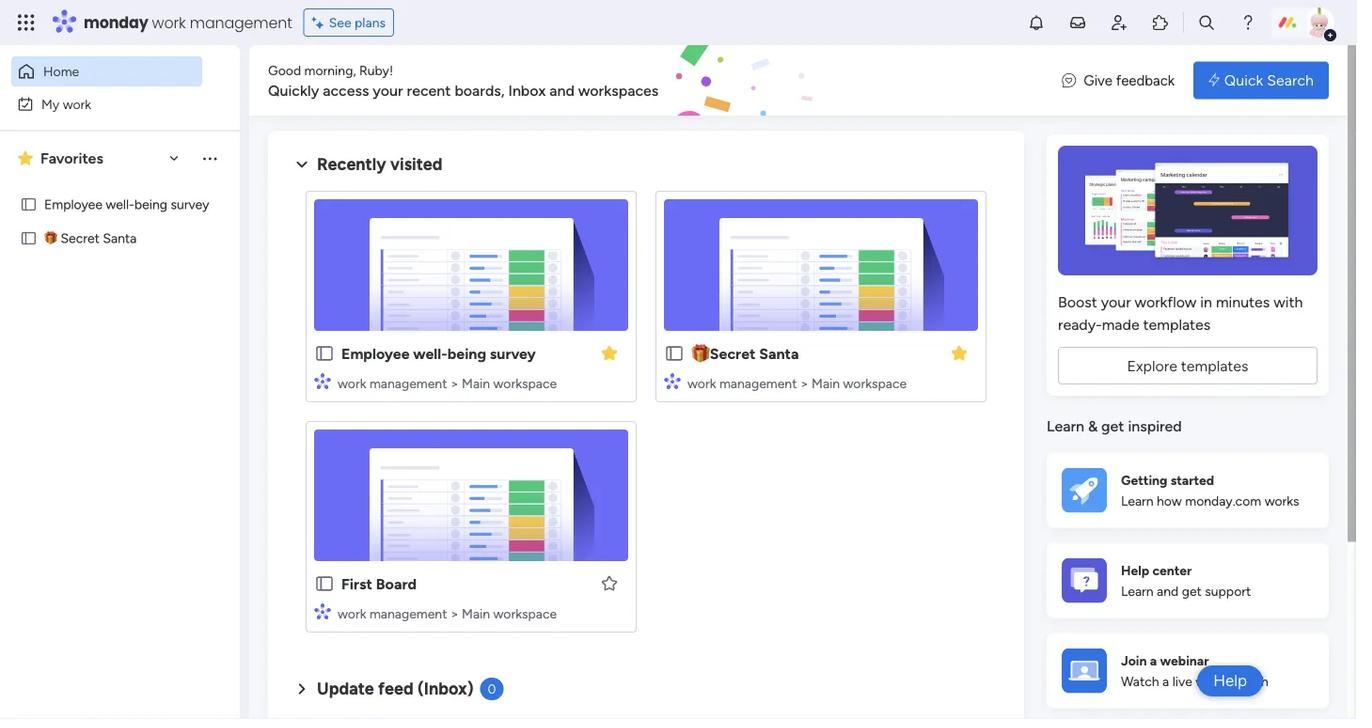 Task type: locate. For each thing, give the bounding box(es) containing it.
work for employee
[[338, 375, 366, 391]]

2 vertical spatial learn
[[1121, 584, 1154, 600]]

list box
[[0, 184, 240, 368]]

good morning, ruby! quickly access your recent boards, inbox and workspaces
[[268, 62, 659, 99]]

well- for santa
[[106, 197, 134, 213]]

survey inside quick search results list box
[[490, 345, 536, 363]]

survey inside 'list box'
[[171, 197, 209, 213]]

0 horizontal spatial a
[[1150, 653, 1157, 669]]

0 horizontal spatial and
[[550, 81, 575, 99]]

0 horizontal spatial employee
[[44, 197, 103, 213]]

0 vertical spatial 🎁
[[44, 230, 57, 246]]

learn left &
[[1047, 418, 1085, 436]]

ruby anderson image
[[1305, 8, 1335, 38]]

search
[[1267, 71, 1314, 89]]

management for first board
[[370, 606, 447, 622]]

0 vertical spatial secret
[[61, 230, 100, 246]]

help
[[1121, 562, 1150, 578], [1214, 672, 1247, 691]]

get inside the help center learn and get support
[[1182, 584, 1202, 600]]

1 vertical spatial secret
[[710, 345, 756, 363]]

public board image
[[314, 574, 335, 594]]

well-
[[106, 197, 134, 213], [413, 345, 447, 363]]

secret inside 'list box'
[[61, 230, 100, 246]]

1 horizontal spatial santa
[[759, 345, 799, 363]]

employee well-being survey for santa
[[44, 197, 209, 213]]

&
[[1088, 418, 1098, 436]]

0 vertical spatial learn
[[1047, 418, 1085, 436]]

notifications image
[[1027, 13, 1046, 32]]

1 vertical spatial 🎁 secret santa
[[691, 345, 799, 363]]

your inside the "boost your workflow in minutes with ready-made templates"
[[1101, 293, 1131, 311]]

first
[[341, 575, 373, 593]]

join
[[1121, 653, 1147, 669]]

employee for secret
[[44, 197, 103, 213]]

0 vertical spatial being
[[134, 197, 167, 213]]

0 horizontal spatial secret
[[61, 230, 100, 246]]

a
[[1150, 653, 1157, 669], [1163, 674, 1169, 690]]

help right live
[[1214, 672, 1247, 691]]

0 horizontal spatial survey
[[171, 197, 209, 213]]

1 vertical spatial 🎁
[[691, 345, 706, 363]]

well- inside quick search results list box
[[413, 345, 447, 363]]

help inside help button
[[1214, 672, 1247, 691]]

0 horizontal spatial help
[[1121, 562, 1150, 578]]

see plans
[[329, 15, 386, 31]]

work for first
[[338, 606, 366, 622]]

1 vertical spatial employee
[[341, 345, 410, 363]]

quick search
[[1225, 71, 1314, 89]]

main
[[462, 375, 490, 391], [812, 375, 840, 391], [462, 606, 490, 622]]

santa inside 'list box'
[[103, 230, 137, 246]]

templates inside explore templates button
[[1181, 357, 1249, 375]]

being for >
[[447, 345, 486, 363]]

get down center on the right bottom of page
[[1182, 584, 1202, 600]]

🎁 right remove from favorites icon
[[691, 345, 706, 363]]

work inside my work button
[[63, 96, 91, 112]]

work management > main workspace
[[338, 375, 557, 391], [688, 375, 907, 391], [338, 606, 557, 622]]

webinar
[[1160, 653, 1209, 669]]

0 horizontal spatial well-
[[106, 197, 134, 213]]

quick search results list box
[[291, 176, 1002, 656]]

inbox
[[508, 81, 546, 99]]

give
[[1084, 72, 1113, 89]]

and right inbox on the top
[[550, 81, 575, 99]]

1 vertical spatial get
[[1182, 584, 1202, 600]]

learn down center on the right bottom of page
[[1121, 584, 1154, 600]]

work management > main workspace for being
[[338, 375, 557, 391]]

help for help
[[1214, 672, 1247, 691]]

1 horizontal spatial get
[[1182, 584, 1202, 600]]

0 vertical spatial employee well-being survey
[[44, 197, 209, 213]]

1 vertical spatial employee well-being survey
[[341, 345, 536, 363]]

inbox image
[[1069, 13, 1087, 32]]

in
[[1201, 293, 1212, 311]]

survey for 🎁 secret santa
[[171, 197, 209, 213]]

0 vertical spatial employee
[[44, 197, 103, 213]]

quickly
[[268, 81, 319, 99]]

0 horizontal spatial being
[[134, 197, 167, 213]]

0 vertical spatial and
[[550, 81, 575, 99]]

> for being
[[450, 375, 459, 391]]

list box containing employee well-being survey
[[0, 184, 240, 368]]

templates
[[1143, 316, 1211, 333], [1181, 357, 1249, 375]]

1 vertical spatial and
[[1157, 584, 1179, 600]]

inspired
[[1128, 418, 1182, 436]]

0 horizontal spatial get
[[1102, 418, 1125, 436]]

a right join at the right bottom of page
[[1150, 653, 1157, 669]]

learn down "getting"
[[1121, 494, 1154, 510]]

1 vertical spatial being
[[447, 345, 486, 363]]

employee well-being survey
[[44, 197, 209, 213], [341, 345, 536, 363]]

your inside the good morning, ruby! quickly access your recent boards, inbox and workspaces
[[373, 81, 403, 99]]

my work
[[41, 96, 91, 112]]

your up made
[[1101, 293, 1131, 311]]

1 horizontal spatial a
[[1163, 674, 1169, 690]]

management for employee well-being survey
[[370, 375, 447, 391]]

0 vertical spatial well-
[[106, 197, 134, 213]]

1 vertical spatial a
[[1163, 674, 1169, 690]]

learn inside the help center learn and get support
[[1121, 584, 1154, 600]]

employee inside 'list box'
[[44, 197, 103, 213]]

explore
[[1127, 357, 1178, 375]]

recently
[[317, 154, 386, 174]]

management for 🎁 secret santa
[[719, 375, 797, 391]]

0 horizontal spatial employee well-being survey
[[44, 197, 209, 213]]

main for santa
[[812, 375, 840, 391]]

a left live
[[1163, 674, 1169, 690]]

1 horizontal spatial help
[[1214, 672, 1247, 691]]

1 horizontal spatial survey
[[490, 345, 536, 363]]

1 horizontal spatial being
[[447, 345, 486, 363]]

ruby!
[[359, 62, 393, 78]]

select product image
[[17, 13, 36, 32]]

employee well-being survey inside 'list box'
[[44, 197, 209, 213]]

feedback
[[1116, 72, 1175, 89]]

survey
[[171, 197, 209, 213], [490, 345, 536, 363]]

started
[[1171, 472, 1215, 488]]

0 horizontal spatial 🎁
[[44, 230, 57, 246]]

1 horizontal spatial employee well-being survey
[[341, 345, 536, 363]]

1 horizontal spatial 🎁 secret santa
[[691, 345, 799, 363]]

made
[[1102, 316, 1140, 333]]

1 vertical spatial survey
[[490, 345, 536, 363]]

help inside the help center learn and get support
[[1121, 562, 1150, 578]]

workspace
[[493, 375, 557, 391], [843, 375, 907, 391], [493, 606, 557, 622]]

update feed (inbox)
[[317, 679, 474, 699]]

public board image
[[20, 196, 38, 214], [20, 230, 38, 247], [314, 343, 335, 364], [664, 343, 685, 364]]

morning,
[[304, 62, 356, 78]]

recently visited
[[317, 154, 443, 174]]

learn inside getting started learn how monday.com works
[[1121, 494, 1154, 510]]

🎁 secret santa
[[44, 230, 137, 246], [691, 345, 799, 363]]

live
[[1173, 674, 1192, 690]]

and
[[550, 81, 575, 99], [1157, 584, 1179, 600]]

recent
[[407, 81, 451, 99]]

0 vertical spatial templates
[[1143, 316, 1211, 333]]

center
[[1153, 562, 1192, 578]]

templates inside the "boost your workflow in minutes with ready-made templates"
[[1143, 316, 1211, 333]]

boost
[[1058, 293, 1098, 311]]

v2 star 2 image
[[18, 147, 33, 170]]

getting
[[1121, 472, 1168, 488]]

get right &
[[1102, 418, 1125, 436]]

1 vertical spatial well-
[[413, 345, 447, 363]]

templates right 'explore'
[[1181, 357, 1249, 375]]

apps image
[[1151, 13, 1170, 32]]

0 vertical spatial santa
[[103, 230, 137, 246]]

get
[[1102, 418, 1125, 436], [1182, 584, 1202, 600]]

help button
[[1198, 666, 1263, 697]]

monday.com
[[1185, 494, 1262, 510]]

0 vertical spatial help
[[1121, 562, 1150, 578]]

1 vertical spatial santa
[[759, 345, 799, 363]]

management
[[190, 12, 292, 33], [370, 375, 447, 391], [719, 375, 797, 391], [370, 606, 447, 622]]

1 horizontal spatial 🎁
[[691, 345, 706, 363]]

templates down workflow
[[1143, 316, 1211, 333]]

1 horizontal spatial and
[[1157, 584, 1179, 600]]

employee
[[44, 197, 103, 213], [341, 345, 410, 363]]

1 vertical spatial templates
[[1181, 357, 1249, 375]]

employee inside quick search results list box
[[341, 345, 410, 363]]

my
[[41, 96, 59, 112]]

🎁 inside quick search results list box
[[691, 345, 706, 363]]

0 horizontal spatial santa
[[103, 230, 137, 246]]

favorites
[[40, 150, 103, 167]]

1 vertical spatial your
[[1101, 293, 1131, 311]]

and down center on the right bottom of page
[[1157, 584, 1179, 600]]

monday
[[84, 12, 148, 33]]

and inside the good morning, ruby! quickly access your recent boards, inbox and workspaces
[[550, 81, 575, 99]]

update
[[317, 679, 374, 699]]

learn for getting
[[1121, 494, 1154, 510]]

work
[[152, 12, 186, 33], [63, 96, 91, 112], [338, 375, 366, 391], [688, 375, 716, 391], [338, 606, 366, 622]]

0 vertical spatial your
[[373, 81, 403, 99]]

🎁
[[44, 230, 57, 246], [691, 345, 706, 363]]

main for being
[[462, 375, 490, 391]]

workspaces
[[578, 81, 659, 99]]

0 vertical spatial survey
[[171, 197, 209, 213]]

watch
[[1121, 674, 1159, 690]]

santa
[[103, 230, 137, 246], [759, 345, 799, 363]]

remove from favorites image
[[950, 344, 969, 363]]

your
[[373, 81, 403, 99], [1101, 293, 1131, 311]]

help left center on the right bottom of page
[[1121, 562, 1150, 578]]

open update feed (inbox) image
[[291, 678, 313, 701]]

quick search button
[[1194, 62, 1329, 99]]

secret
[[61, 230, 100, 246], [710, 345, 756, 363]]

well- inside 'list box'
[[106, 197, 134, 213]]

1 horizontal spatial well-
[[413, 345, 447, 363]]

learn
[[1047, 418, 1085, 436], [1121, 494, 1154, 510], [1121, 584, 1154, 600]]

employee well-being survey inside quick search results list box
[[341, 345, 536, 363]]

works
[[1265, 494, 1300, 510]]

home
[[43, 63, 79, 79]]

1 horizontal spatial employee
[[341, 345, 410, 363]]

>
[[450, 375, 459, 391], [800, 375, 809, 391], [450, 606, 459, 622]]

0 vertical spatial 🎁 secret santa
[[44, 230, 137, 246]]

1 vertical spatial learn
[[1121, 494, 1154, 510]]

my work button
[[11, 89, 202, 119]]

your down ruby!
[[373, 81, 403, 99]]

1 horizontal spatial secret
[[710, 345, 756, 363]]

being inside 'list box'
[[134, 197, 167, 213]]

being
[[134, 197, 167, 213], [447, 345, 486, 363]]

employee well-being survey for >
[[341, 345, 536, 363]]

being inside quick search results list box
[[447, 345, 486, 363]]

1 horizontal spatial your
[[1101, 293, 1131, 311]]

workspace for santa
[[843, 375, 907, 391]]

0 horizontal spatial your
[[373, 81, 403, 99]]

ready-
[[1058, 316, 1102, 333]]

0 horizontal spatial 🎁 secret santa
[[44, 230, 137, 246]]

🎁 down the favorites
[[44, 230, 57, 246]]

1 vertical spatial help
[[1214, 672, 1247, 691]]



Task type: vqa. For each thing, say whether or not it's contained in the screenshot.


Task type: describe. For each thing, give the bounding box(es) containing it.
favorites button
[[13, 143, 187, 174]]

getting started element
[[1047, 453, 1329, 528]]

monday work management
[[84, 12, 292, 33]]

help center learn and get support
[[1121, 562, 1251, 600]]

🎁 secret santa inside 'list box'
[[44, 230, 137, 246]]

home button
[[11, 56, 202, 87]]

v2 bolt switch image
[[1209, 70, 1220, 91]]

workspace for being
[[493, 375, 557, 391]]

0 vertical spatial a
[[1150, 653, 1157, 669]]

quick
[[1225, 71, 1264, 89]]

invite members image
[[1110, 13, 1129, 32]]

favorites options image
[[200, 149, 219, 168]]

0
[[488, 681, 496, 697]]

v2 user feedback image
[[1062, 70, 1076, 91]]

secret inside quick search results list box
[[710, 345, 756, 363]]

getting started learn how monday.com works
[[1121, 472, 1300, 510]]

being for santa
[[134, 197, 167, 213]]

how
[[1157, 494, 1182, 510]]

employee for management
[[341, 345, 410, 363]]

join a webinar watch a live walkthrough
[[1121, 653, 1269, 690]]

give feedback
[[1084, 72, 1175, 89]]

close recently visited image
[[291, 153, 313, 176]]

work for 🎁
[[688, 375, 716, 391]]

(inbox)
[[418, 679, 474, 699]]

help for help center learn and get support
[[1121, 562, 1150, 578]]

santa inside quick search results list box
[[759, 345, 799, 363]]

search everything image
[[1197, 13, 1216, 32]]

add to favorites image
[[600, 574, 619, 593]]

boards,
[[455, 81, 505, 99]]

support
[[1205, 584, 1251, 600]]

join a webinar element
[[1047, 634, 1329, 709]]

🎁 secret santa inside quick search results list box
[[691, 345, 799, 363]]

well- for >
[[413, 345, 447, 363]]

explore templates button
[[1058, 347, 1318, 385]]

boost your workflow in minutes with ready-made templates
[[1058, 293, 1303, 333]]

survey for work management > main workspace
[[490, 345, 536, 363]]

help image
[[1239, 13, 1258, 32]]

learn for help
[[1121, 584, 1154, 600]]

feed
[[378, 679, 414, 699]]

access
[[323, 81, 369, 99]]

templates image image
[[1064, 146, 1312, 276]]

plans
[[355, 15, 386, 31]]

> for santa
[[800, 375, 809, 391]]

minutes
[[1216, 293, 1270, 311]]

workflow
[[1135, 293, 1197, 311]]

learn & get inspired
[[1047, 418, 1182, 436]]

good
[[268, 62, 301, 78]]

with
[[1274, 293, 1303, 311]]

0 vertical spatial get
[[1102, 418, 1125, 436]]

walkthrough
[[1196, 674, 1269, 690]]

see plans button
[[304, 8, 394, 37]]

see
[[329, 15, 351, 31]]

board
[[376, 575, 417, 593]]

work management > main workspace for santa
[[688, 375, 907, 391]]

and inside the help center learn and get support
[[1157, 584, 1179, 600]]

visited
[[390, 154, 443, 174]]

explore templates
[[1127, 357, 1249, 375]]

first board
[[341, 575, 417, 593]]

remove from favorites image
[[600, 344, 619, 363]]

help center element
[[1047, 543, 1329, 618]]



